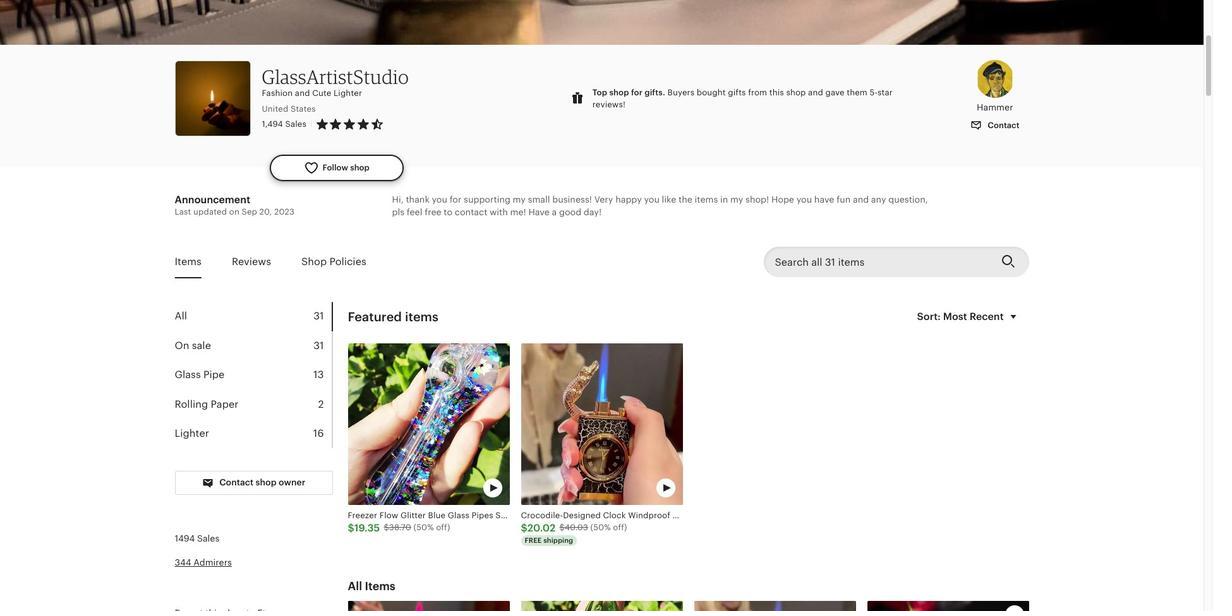 Task type: vqa. For each thing, say whether or not it's contained in the screenshot.
second the off) from right
yes



Task type: describe. For each thing, give the bounding box(es) containing it.
and inside hi, thank you for supporting my small business! very happy you like the items in my shop! hope you have fun and any question, pls feel free to contact with me! have a good day!
[[853, 195, 869, 205]]

gifts.
[[645, 88, 666, 97]]

344
[[175, 558, 191, 568]]

gifts
[[728, 88, 746, 97]]

shop inside buyers bought gifts from this shop and gave them 5-star reviews!
[[787, 88, 806, 97]]

2 you from the left
[[644, 195, 660, 205]]

$ 20.02 $ 40.03 (50% off) free shipping
[[521, 522, 627, 545]]

13
[[314, 369, 324, 381]]

updated
[[193, 207, 227, 217]]

last
[[175, 207, 191, 217]]

1 horizontal spatial items
[[365, 580, 396, 594]]

5-
[[870, 88, 878, 97]]

for inside hi, thank you for supporting my small business! very happy you like the items in my shop! hope you have fun and any question, pls feel free to contact with me! have a good day!
[[450, 195, 462, 205]]

in
[[721, 195, 728, 205]]

reviews link
[[232, 248, 271, 277]]

cute
[[312, 89, 332, 98]]

me!
[[510, 207, 526, 217]]

cucumber green glass pipes funny chucky gift glass pipe handmade glass pipe boyfriend pipe girlfriend pipe christmas gift for mom dad image
[[521, 602, 683, 612]]

featured items
[[348, 311, 439, 325]]

1494
[[175, 534, 195, 544]]

tab containing glass pipe
[[175, 361, 332, 390]]

cute cartoon gear rotating windproof refillable lighter white cool gadget pocket lighter christmas gift for girl boy women friends gift image
[[348, 602, 510, 612]]

good
[[559, 207, 582, 217]]

shop policies link
[[302, 248, 367, 277]]

rolling
[[175, 399, 208, 411]]

glass pipe
[[175, 369, 225, 381]]

$ left 38.70
[[348, 522, 354, 534]]

gave
[[826, 88, 845, 97]]

sort:
[[918, 311, 941, 323]]

star
[[878, 88, 893, 97]]

question,
[[889, 195, 928, 205]]

hammer link
[[962, 60, 1029, 114]]

0 vertical spatial for
[[631, 88, 643, 97]]

reviews!
[[593, 100, 626, 110]]

policies
[[330, 256, 367, 268]]

tab containing rolling paper
[[175, 390, 332, 420]]

items inside hi, thank you for supporting my small business! very happy you like the items in my shop! hope you have fun and any question, pls feel free to contact with me! have a good day!
[[695, 195, 718, 205]]

1 my from the left
[[513, 195, 526, 205]]

featured
[[348, 311, 402, 325]]

buyers bought gifts from this shop and gave them 5-star reviews!
[[593, 88, 893, 110]]

free
[[525, 537, 542, 545]]

most
[[944, 311, 968, 323]]

and inside glassartiststudio fashion and cute lighter
[[295, 89, 310, 98]]

free
[[425, 207, 442, 217]]

happy
[[616, 195, 642, 205]]

rolling paper
[[175, 399, 239, 411]]

hammer
[[977, 102, 1014, 113]]

with
[[490, 207, 508, 217]]

have
[[815, 195, 835, 205]]

all for all
[[175, 311, 187, 323]]

from
[[748, 88, 767, 97]]

1 horizontal spatial crocodile-designed clock windproof refillable lighter double flame lighter cool gadget pocket lighter gift for girl boy women friends gift image
[[694, 602, 856, 612]]

recent
[[970, 311, 1004, 323]]

very
[[595, 195, 613, 205]]

31 for on sale
[[314, 340, 324, 352]]

(50% for 19.35
[[414, 524, 434, 533]]

sep
[[242, 207, 257, 217]]

paper
[[211, 399, 239, 411]]

$ inside "$ 19.35 $ 38.70 (50% off)"
[[384, 524, 389, 533]]

sales for 1,494
[[285, 120, 307, 129]]

3 you from the left
[[797, 195, 812, 205]]

$ up shipping on the bottom left of page
[[560, 524, 565, 533]]

40.03
[[565, 524, 588, 533]]

16
[[313, 428, 324, 440]]

to
[[444, 207, 453, 217]]

have
[[529, 207, 550, 217]]

shop for top shop for gifts.
[[610, 88, 629, 97]]

fashion
[[262, 89, 293, 98]]

buyers
[[668, 88, 695, 97]]

31 for all
[[314, 311, 324, 323]]

0 horizontal spatial crocodile-designed clock windproof refillable lighter double flame lighter cool gadget pocket lighter gift for girl boy women friends gift image
[[521, 344, 683, 506]]

lighter inside glassartiststudio fashion and cute lighter
[[334, 89, 362, 98]]

glass
[[175, 369, 201, 381]]

the
[[679, 195, 693, 205]]

sort: most recent
[[918, 311, 1004, 323]]

announcement last updated on sep 20, 2023
[[175, 194, 295, 217]]



Task type: locate. For each thing, give the bounding box(es) containing it.
2
[[318, 399, 324, 411]]

items
[[175, 256, 202, 268], [365, 580, 396, 594]]

1494 sales
[[175, 534, 220, 544]]

0 horizontal spatial and
[[295, 89, 310, 98]]

0 horizontal spatial (50%
[[414, 524, 434, 533]]

0 horizontal spatial items
[[405, 311, 439, 325]]

1 horizontal spatial (50%
[[591, 524, 611, 533]]

1 you from the left
[[432, 195, 448, 205]]

contact inside contact shop owner button
[[219, 478, 254, 488]]

tab up pipe
[[175, 332, 332, 361]]

my
[[513, 195, 526, 205], [731, 195, 744, 205]]

344 admirers link
[[175, 558, 232, 568]]

tab down pipe
[[175, 390, 332, 420]]

and up states
[[295, 89, 310, 98]]

contact shop owner button
[[175, 472, 333, 496]]

1 horizontal spatial off)
[[613, 524, 627, 533]]

0 vertical spatial lighter
[[334, 89, 362, 98]]

20,
[[260, 207, 272, 217]]

for up to at the left
[[450, 195, 462, 205]]

1 vertical spatial 31
[[314, 340, 324, 352]]

shop left owner
[[256, 478, 277, 488]]

pipe
[[204, 369, 225, 381]]

shiny light dice windproof refillable lighter dice lighter cool gadget pocket lighter christmas gift for girl boy women friends gift image
[[868, 602, 1029, 612]]

0 horizontal spatial lighter
[[175, 428, 209, 440]]

shop right this
[[787, 88, 806, 97]]

5 tab from the top
[[175, 420, 332, 449]]

20.02
[[528, 522, 556, 534]]

38.70
[[389, 524, 411, 533]]

hi,
[[392, 195, 404, 205]]

19.35
[[354, 522, 380, 534]]

tab down reviews link
[[175, 302, 332, 332]]

any
[[872, 195, 886, 205]]

contact for contact shop owner
[[219, 478, 254, 488]]

top shop for gifts.
[[593, 88, 666, 97]]

items right featured
[[405, 311, 439, 325]]

for
[[631, 88, 643, 97], [450, 195, 462, 205]]

0 vertical spatial items
[[175, 256, 202, 268]]

4 tab from the top
[[175, 390, 332, 420]]

(50% right the 40.03
[[591, 524, 611, 533]]

2 my from the left
[[731, 195, 744, 205]]

all items
[[348, 580, 396, 594]]

supporting
[[464, 195, 511, 205]]

tab up paper
[[175, 361, 332, 390]]

(50%
[[414, 524, 434, 533], [591, 524, 611, 533]]

lighter inside sections tab list
[[175, 428, 209, 440]]

lighter
[[334, 89, 362, 98], [175, 428, 209, 440]]

thank
[[406, 195, 430, 205]]

0 vertical spatial sales
[[285, 120, 307, 129]]

2023
[[274, 207, 295, 217]]

1 vertical spatial all
[[348, 580, 362, 594]]

0 horizontal spatial my
[[513, 195, 526, 205]]

1 tab from the top
[[175, 302, 332, 332]]

Search all 31 items text field
[[764, 247, 991, 278]]

hope
[[772, 195, 795, 205]]

1 vertical spatial items
[[365, 580, 396, 594]]

feel
[[407, 207, 423, 217]]

my up me!
[[513, 195, 526, 205]]

shop inside follow shop button
[[350, 163, 370, 173]]

sales left | at the left
[[285, 120, 307, 129]]

crocodile-designed clock windproof refillable lighter double flame lighter cool gadget pocket lighter gift for girl boy women friends gift image
[[521, 344, 683, 506], [694, 602, 856, 612]]

1 off) from the left
[[436, 524, 450, 533]]

sales
[[285, 120, 307, 129], [197, 534, 220, 544]]

shop for follow shop
[[350, 163, 370, 173]]

hi, thank you for supporting my small business! very happy you like the items in my shop! hope you have fun and any question, pls feel free to contact with me! have a good day!
[[392, 195, 928, 217]]

glassartiststudio fashion and cute lighter
[[262, 65, 409, 98]]

0 horizontal spatial all
[[175, 311, 187, 323]]

contact inside contact button
[[986, 120, 1020, 130]]

on sale
[[175, 340, 211, 352]]

shop policies
[[302, 256, 367, 268]]

shop up reviews!
[[610, 88, 629, 97]]

sales for 1494
[[197, 534, 220, 544]]

1 horizontal spatial my
[[731, 195, 744, 205]]

2 (50% from the left
[[591, 524, 611, 533]]

31
[[314, 311, 324, 323], [314, 340, 324, 352]]

1,494 sales |
[[262, 120, 313, 129]]

contact shop owner
[[217, 478, 305, 488]]

off) inside "$ 19.35 $ 38.70 (50% off)"
[[436, 524, 450, 533]]

sale
[[192, 340, 211, 352]]

all for all items
[[348, 580, 362, 594]]

bought
[[697, 88, 726, 97]]

tab
[[175, 302, 332, 332], [175, 332, 332, 361], [175, 361, 332, 390], [175, 390, 332, 420], [175, 420, 332, 449]]

1 31 from the top
[[314, 311, 324, 323]]

tab down paper
[[175, 420, 332, 449]]

contact button
[[962, 114, 1029, 137]]

united states
[[262, 104, 316, 114]]

1 horizontal spatial for
[[631, 88, 643, 97]]

1 vertical spatial contact
[[219, 478, 254, 488]]

items left "in"
[[695, 195, 718, 205]]

shop inside contact shop owner button
[[256, 478, 277, 488]]

off) for 19.35
[[436, 524, 450, 533]]

0 vertical spatial items
[[695, 195, 718, 205]]

on
[[229, 207, 240, 217]]

all inside tab
[[175, 311, 187, 323]]

0 vertical spatial 31
[[314, 311, 324, 323]]

items link
[[175, 248, 202, 277]]

you left "have"
[[797, 195, 812, 205]]

0 vertical spatial crocodile-designed clock windproof refillable lighter double flame lighter cool gadget pocket lighter gift for girl boy women friends gift image
[[521, 344, 683, 506]]

off) right 38.70
[[436, 524, 450, 533]]

top
[[593, 88, 608, 97]]

follow shop
[[323, 163, 370, 173]]

shop for contact shop owner
[[256, 478, 277, 488]]

1 vertical spatial sales
[[197, 534, 220, 544]]

1 vertical spatial crocodile-designed clock windproof refillable lighter double flame lighter cool gadget pocket lighter gift for girl boy women friends gift image
[[694, 602, 856, 612]]

3 tab from the top
[[175, 361, 332, 390]]

$ right 19.35
[[384, 524, 389, 533]]

344 admirers
[[175, 558, 232, 568]]

1 horizontal spatial contact
[[986, 120, 1020, 130]]

announcement
[[175, 194, 250, 206]]

follow
[[323, 163, 348, 173]]

2 horizontal spatial and
[[853, 195, 869, 205]]

0 horizontal spatial contact
[[219, 478, 254, 488]]

$
[[348, 522, 354, 534], [521, 522, 528, 534], [384, 524, 389, 533], [560, 524, 565, 533]]

pls
[[392, 207, 405, 217]]

my right "in"
[[731, 195, 744, 205]]

2 tab from the top
[[175, 332, 332, 361]]

fun
[[837, 195, 851, 205]]

on
[[175, 340, 189, 352]]

items down "last"
[[175, 256, 202, 268]]

lighter down glassartiststudio
[[334, 89, 362, 98]]

1 horizontal spatial you
[[644, 195, 660, 205]]

shop
[[302, 256, 327, 268]]

0 horizontal spatial off)
[[436, 524, 450, 533]]

shipping
[[544, 537, 573, 545]]

shop!
[[746, 195, 769, 205]]

a
[[552, 207, 557, 217]]

0 horizontal spatial you
[[432, 195, 448, 205]]

0 vertical spatial contact
[[986, 120, 1020, 130]]

owner
[[279, 478, 305, 488]]

off) inside the $ 20.02 $ 40.03 (50% off) free shipping
[[613, 524, 627, 533]]

(50% inside the $ 20.02 $ 40.03 (50% off) free shipping
[[591, 524, 611, 533]]

day!
[[584, 207, 602, 217]]

0 horizontal spatial for
[[450, 195, 462, 205]]

(50% inside "$ 19.35 $ 38.70 (50% off)"
[[414, 524, 434, 533]]

contact
[[986, 120, 1020, 130], [219, 478, 254, 488]]

1 vertical spatial items
[[405, 311, 439, 325]]

and right fun
[[853, 195, 869, 205]]

hammer image
[[976, 60, 1014, 98]]

states
[[291, 104, 316, 114]]

2 31 from the top
[[314, 340, 324, 352]]

small
[[528, 195, 550, 205]]

like
[[662, 195, 677, 205]]

1 vertical spatial lighter
[[175, 428, 209, 440]]

for left gifts.
[[631, 88, 643, 97]]

1 vertical spatial for
[[450, 195, 462, 205]]

them
[[847, 88, 868, 97]]

1 horizontal spatial all
[[348, 580, 362, 594]]

items up cute cartoon gear rotating windproof refillable lighter white cool gadget pocket lighter christmas gift for girl boy women friends gift image
[[365, 580, 396, 594]]

items
[[695, 195, 718, 205], [405, 311, 439, 325]]

off) for 20.02
[[613, 524, 627, 533]]

lighter down rolling
[[175, 428, 209, 440]]

0 horizontal spatial sales
[[197, 534, 220, 544]]

1 horizontal spatial sales
[[285, 120, 307, 129]]

you up free
[[432, 195, 448, 205]]

you
[[432, 195, 448, 205], [644, 195, 660, 205], [797, 195, 812, 205]]

1 horizontal spatial and
[[808, 88, 824, 97]]

sales right 1494
[[197, 534, 220, 544]]

(50% for 20.02
[[591, 524, 611, 533]]

$ 19.35 $ 38.70 (50% off)
[[348, 522, 450, 534]]

$ up "free"
[[521, 522, 528, 534]]

1 (50% from the left
[[414, 524, 434, 533]]

(50% right 38.70
[[414, 524, 434, 533]]

1 horizontal spatial items
[[695, 195, 718, 205]]

contact left owner
[[219, 478, 254, 488]]

contact for contact
[[986, 120, 1020, 130]]

0 horizontal spatial items
[[175, 256, 202, 268]]

sections tab list
[[175, 302, 333, 449]]

and inside buyers bought gifts from this shop and gave them 5-star reviews!
[[808, 88, 824, 97]]

all
[[175, 311, 187, 323], [348, 580, 362, 594]]

|
[[310, 120, 313, 129]]

tab containing all
[[175, 302, 332, 332]]

follow shop button
[[270, 155, 404, 182]]

31 down shop
[[314, 311, 324, 323]]

all up on
[[175, 311, 187, 323]]

2 off) from the left
[[613, 524, 627, 533]]

united
[[262, 104, 288, 114]]

contact down hammer
[[986, 120, 1020, 130]]

shop right the follow
[[350, 163, 370, 173]]

1 horizontal spatial lighter
[[334, 89, 362, 98]]

and left gave
[[808, 88, 824, 97]]

tab containing lighter
[[175, 420, 332, 449]]

business!
[[553, 195, 592, 205]]

0 vertical spatial all
[[175, 311, 187, 323]]

sort: most recent button
[[910, 302, 1029, 333]]

2 horizontal spatial you
[[797, 195, 812, 205]]

glassartiststudio
[[262, 65, 409, 89]]

freezer flow glitter blue glass pipes shiny glass pipes girly pipes handmade glass pipes easy to wash mother gift valentine gift for friend image
[[348, 344, 510, 506]]

off) right the 40.03
[[613, 524, 627, 533]]

tab containing on sale
[[175, 332, 332, 361]]

all down 19.35
[[348, 580, 362, 594]]

31 up 13
[[314, 340, 324, 352]]

1,494
[[262, 120, 283, 129]]

and
[[808, 88, 824, 97], [295, 89, 310, 98], [853, 195, 869, 205]]

this
[[770, 88, 784, 97]]

you left like
[[644, 195, 660, 205]]



